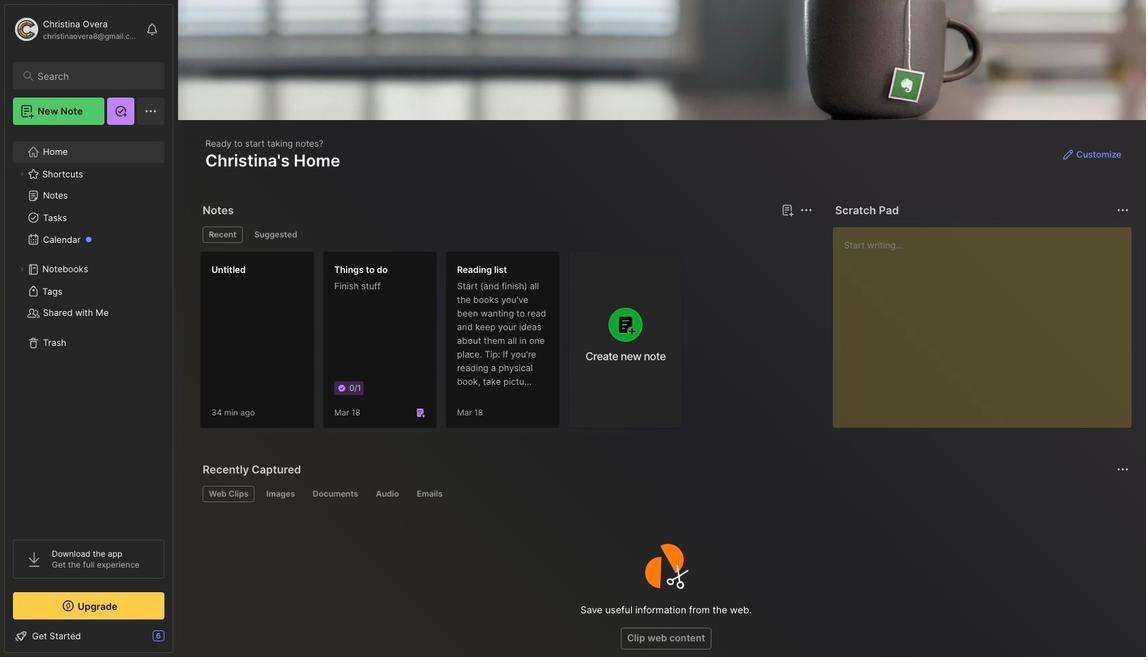 Task type: describe. For each thing, give the bounding box(es) containing it.
1 more actions image from the left
[[799, 202, 815, 218]]

more actions image
[[1115, 461, 1132, 478]]

tree inside "main" element
[[5, 133, 173, 528]]

Help and Learning task checklist field
[[5, 625, 173, 647]]

2 tab list from the top
[[203, 486, 1127, 502]]

click to collapse image
[[172, 632, 183, 648]]

Account field
[[13, 16, 139, 43]]



Task type: locate. For each thing, give the bounding box(es) containing it.
main element
[[0, 0, 177, 657]]

tab
[[203, 227, 243, 243], [248, 227, 304, 243], [203, 486, 255, 502], [260, 486, 301, 502], [307, 486, 364, 502], [370, 486, 405, 502], [411, 486, 449, 502]]

Search text field
[[38, 70, 152, 83]]

more actions image
[[799, 202, 815, 218], [1115, 202, 1132, 218]]

Start writing… text field
[[844, 227, 1132, 417]]

0 vertical spatial tab list
[[203, 227, 811, 243]]

none search field inside "main" element
[[38, 68, 152, 84]]

1 tab list from the top
[[203, 227, 811, 243]]

More actions field
[[797, 201, 816, 220], [1114, 201, 1133, 220], [1114, 460, 1133, 479]]

1 vertical spatial tab list
[[203, 486, 1127, 502]]

0 horizontal spatial more actions image
[[799, 202, 815, 218]]

tab list
[[203, 227, 811, 243], [203, 486, 1127, 502]]

expand notebooks image
[[18, 265, 26, 274]]

2 more actions image from the left
[[1115, 202, 1132, 218]]

tree
[[5, 133, 173, 528]]

1 horizontal spatial more actions image
[[1115, 202, 1132, 218]]

None search field
[[38, 68, 152, 84]]

row group
[[200, 251, 691, 437]]



Task type: vqa. For each thing, say whether or not it's contained in the screenshot.
MORE ACTIONS field
yes



